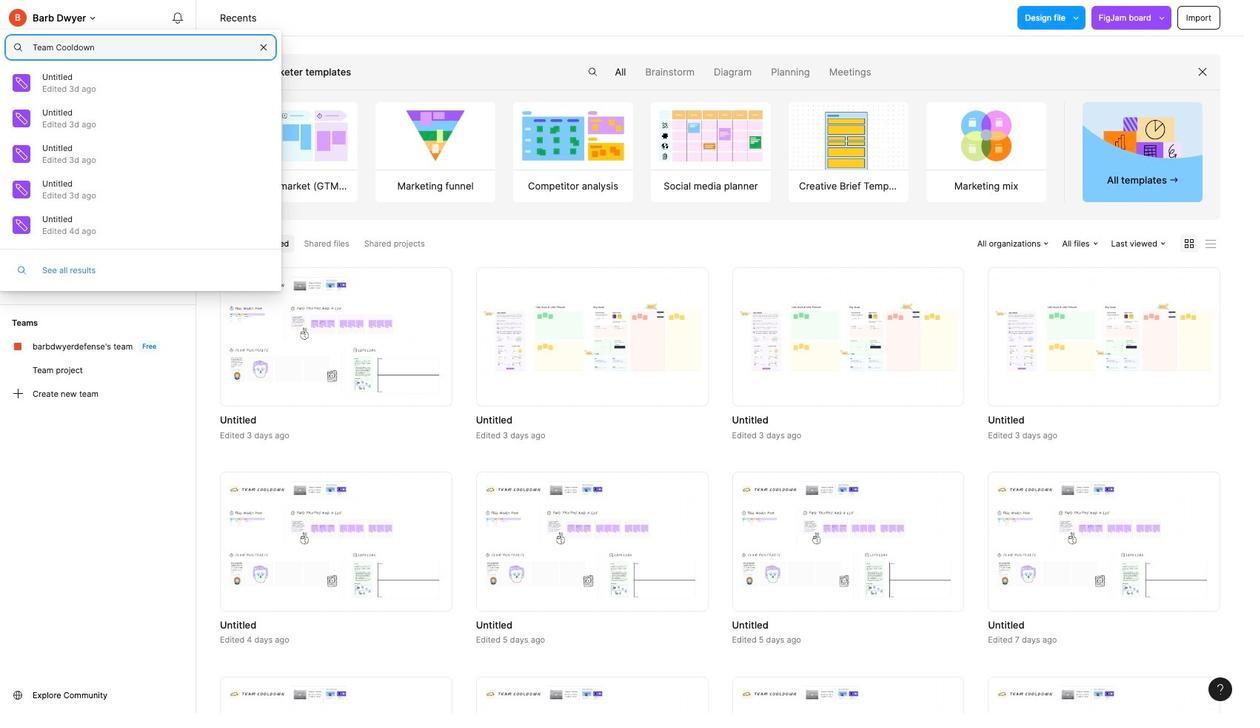 Task type: locate. For each thing, give the bounding box(es) containing it.
search for anything text field right search 32 image
[[33, 41, 101, 53]]

community 16 image
[[12, 690, 24, 702]]

1 vertical spatial search 32 image
[[581, 60, 605, 84]]

creative brief template image
[[782, 102, 916, 169]]

marketing mix image
[[927, 102, 1047, 169]]

search for anything text field down bell 32 image
[[33, 41, 190, 53]]

go-to-market (gtm) strategy image
[[238, 102, 358, 169]]

marketing funnel image
[[376, 102, 495, 169]]

Search for anything text field
[[33, 41, 190, 53], [33, 41, 101, 53]]

file thumbnail image
[[227, 277, 445, 397], [484, 303, 701, 371], [740, 303, 957, 371], [996, 303, 1214, 371], [227, 482, 445, 602], [484, 482, 701, 602], [740, 482, 957, 602], [996, 482, 1214, 602], [227, 686, 445, 713], [484, 686, 701, 713], [740, 686, 957, 713], [996, 686, 1214, 713]]

search 32 image
[[6, 36, 30, 59]]

search 32 image
[[6, 36, 30, 59], [581, 60, 605, 84], [10, 259, 33, 282]]

search for anything text field for topmost search 32 icon
[[33, 41, 101, 53]]



Task type: vqa. For each thing, say whether or not it's contained in the screenshot.
Team Cooldown image
no



Task type: describe. For each thing, give the bounding box(es) containing it.
0 vertical spatial search 32 image
[[6, 36, 30, 59]]

search for anything text field for search 32 image
[[33, 41, 190, 53]]

x 16 image
[[258, 41, 270, 53]]

2 vertical spatial search 32 image
[[10, 259, 33, 282]]

social media planner image
[[651, 102, 771, 169]]

recent 16 image
[[12, 71, 24, 83]]

see all all templates image
[[1104, 116, 1182, 168]]

bell 32 image
[[166, 6, 190, 30]]

page 16 image
[[12, 128, 24, 140]]

competitor analysis image
[[514, 102, 633, 169]]



